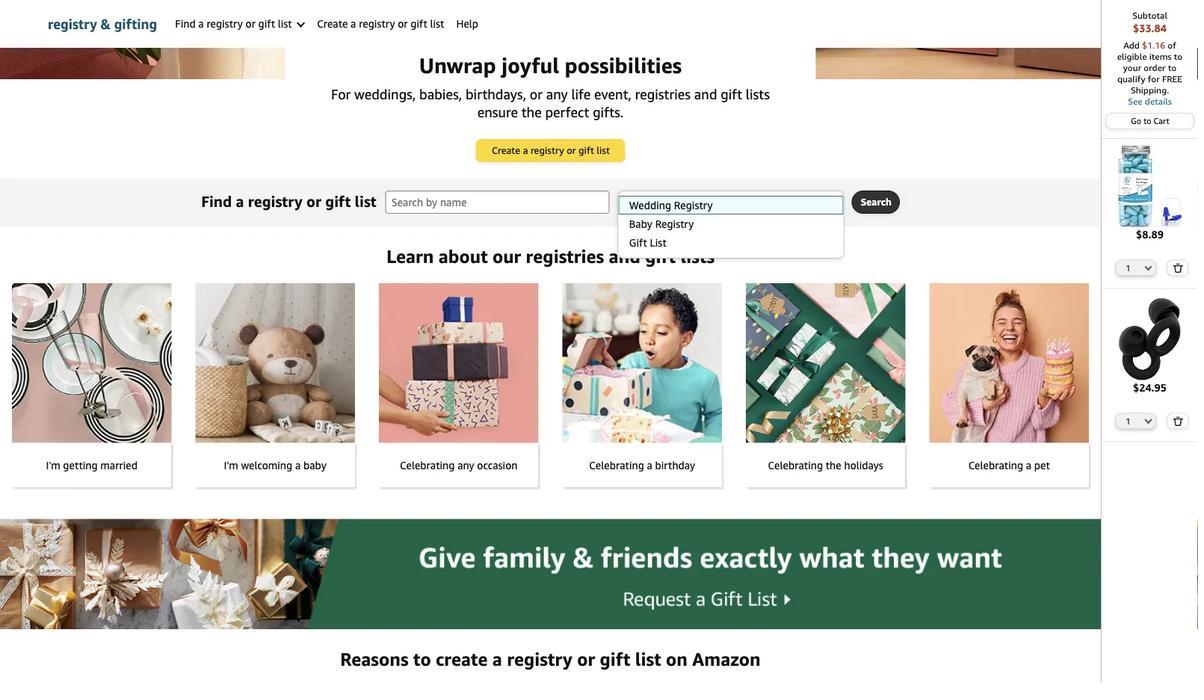 Task type: locate. For each thing, give the bounding box(es) containing it.
subtotal
[[1133, 10, 1168, 20]]

1 horizontal spatial dropdown image
[[1145, 418, 1153, 424]]

cart
[[1154, 116, 1170, 126]]

life
[[572, 86, 591, 102]]

wedding registry link
[[619, 196, 844, 215]]

1 vertical spatial 1
[[1126, 416, 1131, 426]]

1 1 from the top
[[1126, 263, 1131, 273]]

celebrating left pet
[[969, 459, 1024, 472]]

0 vertical spatial create
[[317, 18, 348, 30]]

delete image
[[1173, 263, 1184, 273], [1173, 416, 1184, 426]]

registry right by
[[674, 199, 713, 212]]

0 vertical spatial any
[[546, 86, 568, 102]]

order
[[1144, 62, 1166, 73]]

1 vertical spatial lists
[[681, 246, 715, 267]]

celebrating left birthday
[[590, 459, 644, 472]]

0 horizontal spatial create
[[317, 18, 348, 30]]

see details
[[1129, 96, 1172, 107]]

find a registry or gift list
[[175, 18, 295, 30], [201, 192, 377, 210]]

married
[[100, 459, 138, 472]]

0 vertical spatial registries
[[635, 86, 691, 102]]

to right go
[[1144, 116, 1152, 126]]

1 delete image from the top
[[1173, 263, 1184, 273]]

registries inside for weddings, babies, birthdays, or any life event, registries and gift lists ensure the perfect gifts.
[[635, 86, 691, 102]]

i'm left welcoming
[[224, 459, 238, 472]]

dropdown image down $24.95 at bottom right
[[1145, 418, 1153, 424]]

celebrating for celebrating a pet
[[969, 459, 1024, 472]]

the
[[522, 104, 542, 120], [826, 459, 842, 472]]

4 celebrating from the left
[[969, 459, 1024, 472]]

create a registry or gift list down perfect in the left of the page
[[492, 145, 610, 156]]

occasion
[[477, 459, 518, 472]]

the left holidays
[[826, 459, 842, 472]]

wedding registry baby registry gift list
[[629, 199, 713, 249]]

for
[[1149, 74, 1160, 84]]

1 search from the left
[[628, 196, 658, 208]]

any up perfect in the left of the page
[[546, 86, 568, 102]]

create a registry or gift list link
[[311, 0, 450, 48], [477, 140, 625, 162]]

help
[[456, 18, 479, 30]]

1 vertical spatial any
[[458, 459, 475, 472]]

0 horizontal spatial any
[[458, 459, 475, 472]]

1 horizontal spatial the
[[826, 459, 842, 472]]

dropdown image left search submit
[[829, 199, 837, 205]]

1 vertical spatial delete image
[[1173, 416, 1184, 426]]

0 vertical spatial lists
[[746, 86, 770, 102]]

2 i'm from the left
[[224, 459, 238, 472]]

reasons to create a registry or gift list on amazon
[[340, 649, 761, 670]]

unwrap joyful possibilities
[[419, 53, 682, 78]]

list box
[[618, 196, 844, 252]]

find a registry or gift list link
[[169, 0, 311, 48]]

learn
[[387, 246, 434, 267]]

2 1 from the top
[[1126, 416, 1131, 426]]

create down ensure
[[492, 145, 521, 156]]

the right ensure
[[522, 104, 542, 120]]

1 celebrating from the left
[[400, 459, 455, 472]]

Search submit
[[853, 191, 900, 213]]

None submit
[[1168, 261, 1189, 276], [1168, 414, 1189, 429], [1168, 261, 1189, 276], [1168, 414, 1189, 429]]

go to cart
[[1132, 116, 1170, 126]]

1 horizontal spatial and
[[695, 86, 718, 102]]

to
[[1175, 51, 1183, 62], [1169, 62, 1177, 73], [1144, 116, 1152, 126], [414, 649, 431, 670]]

birthday
[[655, 459, 696, 472]]

or
[[246, 18, 256, 30], [398, 18, 408, 30], [530, 86, 543, 102], [567, 145, 576, 156], [307, 192, 322, 210], [578, 649, 595, 670]]

1 vertical spatial dropdown image
[[1145, 418, 1153, 424]]

0 vertical spatial find
[[175, 18, 196, 30]]

create a registry or gift list up weddings,
[[317, 18, 445, 30]]

0 vertical spatial 1
[[1126, 263, 1131, 273]]

to up free
[[1169, 62, 1177, 73]]

create a registry or gift list link up weddings,
[[311, 0, 450, 48]]

loop quiet ear plugs for noise reduction &ndash; super soft, reusable hearing protection in flexible silicone for sleep, noise sensitivity - 8 ear tips in xs/s/m/l &ndash; 26db &amp; nrr 14 noise cancelling &ndash; black image
[[1110, 298, 1192, 380]]

1 horizontal spatial lists
[[746, 86, 770, 102]]

and
[[695, 86, 718, 102], [609, 246, 641, 267]]

0 horizontal spatial create a registry or gift list link
[[311, 0, 450, 48]]

details
[[1146, 96, 1172, 107]]

find
[[175, 18, 196, 30], [201, 192, 232, 210]]

dropdown image
[[829, 199, 837, 205], [1145, 418, 1153, 424]]

create
[[317, 18, 348, 30], [492, 145, 521, 156]]

baby nursery with crib and teddy bear image
[[196, 283, 355, 443]]

i'm left getting
[[46, 459, 60, 472]]

see details link
[[1110, 96, 1191, 107]]

0 horizontal spatial dropdown image
[[829, 199, 837, 205]]

0 horizontal spatial registries
[[526, 246, 604, 267]]

i'm for i'm welcoming a baby
[[224, 459, 238, 472]]

baby
[[304, 459, 327, 472]]

0 vertical spatial the
[[522, 104, 542, 120]]

registries right our
[[526, 246, 604, 267]]

1
[[1126, 263, 1131, 273], [1126, 416, 1131, 426]]

0 vertical spatial create a registry or gift list link
[[311, 0, 450, 48]]

baby
[[629, 218, 653, 230]]

registry
[[48, 16, 97, 32], [207, 18, 243, 30], [359, 18, 395, 30], [531, 145, 565, 156], [248, 192, 303, 210], [507, 649, 573, 670]]

list
[[278, 18, 292, 30], [430, 18, 445, 30], [597, 145, 610, 156], [355, 192, 377, 210], [635, 649, 662, 670]]

shipping.
[[1131, 85, 1170, 95]]

a pair of champagne flutes on top of plates with ribbon image
[[12, 283, 172, 443]]

&
[[101, 16, 111, 32]]

1 i'm from the left
[[46, 459, 60, 472]]

1 vertical spatial create a registry or gift list
[[492, 145, 610, 156]]

lists
[[746, 86, 770, 102], [681, 246, 715, 267]]

for
[[331, 86, 351, 102]]

unwrap
[[419, 53, 496, 78]]

the inside for weddings, babies, birthdays, or any life event, registries and gift lists ensure the perfect gifts.
[[522, 104, 542, 120]]

search for search
[[861, 196, 892, 208]]

1 vertical spatial create
[[492, 145, 521, 156]]

1 horizontal spatial registries
[[635, 86, 691, 102]]

gifts.
[[593, 104, 624, 120]]

0 vertical spatial create a registry or gift list
[[317, 18, 445, 30]]

1 horizontal spatial any
[[546, 86, 568, 102]]

learn about our registries and gift lists
[[387, 246, 715, 267]]

any left occasion
[[458, 459, 475, 472]]

0 horizontal spatial and
[[609, 246, 641, 267]]

search by
[[628, 196, 671, 208]]

to inside go to cart link
[[1144, 116, 1152, 126]]

i'm getting married
[[46, 459, 138, 472]]

1 horizontal spatial create a registry or gift list link
[[477, 140, 625, 162]]

0 horizontal spatial the
[[522, 104, 542, 120]]

gift
[[629, 237, 647, 249]]

add $1.16
[[1124, 40, 1168, 50]]

celebrating the holidays link
[[746, 283, 906, 488]]

0 vertical spatial and
[[695, 86, 718, 102]]

celebrating a birthday link
[[563, 283, 722, 488]]

request a gift list image
[[0, 519, 1102, 630]]

create up for
[[317, 18, 348, 30]]

registry down by
[[656, 218, 694, 230]]

a
[[198, 18, 204, 30], [351, 18, 356, 30], [523, 145, 528, 156], [236, 192, 244, 210], [295, 459, 301, 472], [647, 459, 653, 472], [1027, 459, 1032, 472], [493, 649, 503, 670]]

1 horizontal spatial create
[[492, 145, 521, 156]]

lysian ultra soft foam earplugs sleep, 38db snr 31db nrr sound blocking noise cancelling ear plugs for sleeping, travel, shooting and working -60 pairs pack (lake blue) image
[[1110, 145, 1192, 227]]

i'm inside "link"
[[46, 459, 60, 472]]

getting
[[63, 459, 98, 472]]

0 vertical spatial delete image
[[1173, 263, 1184, 273]]

i'm
[[46, 459, 60, 472], [224, 459, 238, 472]]

babies,
[[420, 86, 462, 102]]

2 celebrating from the left
[[590, 459, 644, 472]]

1 horizontal spatial i'm
[[224, 459, 238, 472]]

0 horizontal spatial i'm
[[46, 459, 60, 472]]

0 vertical spatial dropdown image
[[829, 199, 837, 205]]

1 horizontal spatial search
[[861, 196, 892, 208]]

gift
[[258, 18, 275, 30], [411, 18, 428, 30], [721, 86, 743, 102], [579, 145, 594, 156], [326, 192, 351, 210], [646, 246, 676, 267], [600, 649, 631, 670]]

3 celebrating from the left
[[768, 459, 823, 472]]

registries down possibilities
[[635, 86, 691, 102]]

registry & gifting
[[48, 16, 157, 32]]

celebrating left occasion
[[400, 459, 455, 472]]

a inside i'm welcoming a baby link
[[295, 459, 301, 472]]

1 horizontal spatial find
[[201, 192, 232, 210]]

2 search from the left
[[861, 196, 892, 208]]

pet parent with dog and dessert image
[[930, 283, 1090, 443]]

registries
[[635, 86, 691, 102], [526, 246, 604, 267]]

any
[[546, 86, 568, 102], [458, 459, 475, 472]]

go
[[1132, 116, 1142, 126]]

0 vertical spatial find a registry or gift list
[[175, 18, 295, 30]]

celebrating left holidays
[[768, 459, 823, 472]]

1 for $24.95
[[1126, 416, 1131, 426]]

help link
[[450, 0, 485, 48]]

1 vertical spatial create a registry or gift list link
[[477, 140, 625, 162]]

create a registry or gift list
[[317, 18, 445, 30], [492, 145, 610, 156]]

1 for $8.89
[[1126, 263, 1131, 273]]

registry
[[674, 199, 713, 212], [656, 218, 694, 230]]

dropdown image
[[1145, 265, 1153, 271]]

0 horizontal spatial search
[[628, 196, 658, 208]]

i'm for i'm getting married
[[46, 459, 60, 472]]

i'm welcoming a baby
[[224, 459, 327, 472]]

celebrating the holidays
[[768, 459, 884, 472]]

create a registry or gift list link down perfect in the left of the page
[[477, 140, 625, 162]]

search
[[628, 196, 658, 208], [861, 196, 892, 208]]

2 delete image from the top
[[1173, 416, 1184, 426]]

add
[[1124, 40, 1140, 50]]

a hand holding a stack of wraped gifts image
[[379, 283, 539, 443]]

1 vertical spatial the
[[826, 459, 842, 472]]

i'm getting married link
[[12, 283, 172, 488]]



Task type: describe. For each thing, give the bounding box(es) containing it.
of eligible items to your order to qualify for free shipping.
[[1118, 40, 1183, 95]]

and inside for weddings, babies, birthdays, or any life event, registries and gift lists ensure the perfect gifts.
[[695, 86, 718, 102]]

weddings,
[[354, 86, 416, 102]]

to left 'create'
[[414, 649, 431, 670]]

holidays
[[845, 459, 884, 472]]

$1.16
[[1143, 40, 1166, 50]]

0 horizontal spatial create a registry or gift list
[[317, 18, 445, 30]]

celebrating a pet
[[969, 459, 1051, 472]]

a inside find a registry or gift list link
[[198, 18, 204, 30]]

go to cart link
[[1107, 114, 1194, 129]]

delete image for $8.89
[[1173, 263, 1184, 273]]

0 horizontal spatial find
[[175, 18, 196, 30]]

any inside for weddings, babies, birthdays, or any life event, registries and gift lists ensure the perfect gifts.
[[546, 86, 568, 102]]

or inside for weddings, babies, birthdays, or any life event, registries and gift lists ensure the perfect gifts.
[[530, 86, 543, 102]]

a child opening a birthday present image
[[563, 283, 722, 443]]

dropdown image for search by
[[829, 199, 837, 205]]

gift list link
[[619, 233, 844, 252]]

wrapped holiday gifts with name tags image
[[746, 283, 906, 443]]

about
[[439, 246, 488, 267]]

your
[[1124, 62, 1142, 73]]

on
[[666, 649, 688, 670]]

of
[[1168, 40, 1177, 50]]

our
[[493, 246, 521, 267]]

0 vertical spatial registry
[[674, 199, 713, 212]]

find a registry or gift list inside find a registry or gift list link
[[175, 18, 295, 30]]

wedding
[[629, 199, 672, 212]]

delete image for $24.95
[[1173, 416, 1184, 426]]

i'm welcoming a baby link
[[196, 283, 355, 488]]

possibilities
[[565, 53, 682, 78]]

search for search by
[[628, 196, 658, 208]]

gift inside for weddings, babies, birthdays, or any life event, registries and gift lists ensure the perfect gifts.
[[721, 86, 743, 102]]

celebrating any occasion link
[[379, 283, 539, 488]]

celebrating for celebrating the holidays
[[768, 459, 823, 472]]

ensure
[[478, 104, 518, 120]]

0 horizontal spatial lists
[[681, 246, 715, 267]]

celebrating any occasion
[[400, 459, 518, 472]]

Search by name text field
[[386, 191, 610, 214]]

see
[[1129, 96, 1143, 107]]

a inside celebrating a birthday link
[[647, 459, 653, 472]]

celebrating a birthday
[[590, 459, 696, 472]]

wedding registry option
[[618, 196, 844, 215]]

pet
[[1035, 459, 1051, 472]]

gifting
[[114, 16, 157, 32]]

celebrating for celebrating any occasion
[[400, 459, 455, 472]]

1 vertical spatial find
[[201, 192, 232, 210]]

celebrating a pet link
[[930, 283, 1090, 488]]

birthdays,
[[466, 86, 527, 102]]

list box containing wedding registry
[[618, 196, 844, 252]]

welcoming
[[241, 459, 293, 472]]

custom gift boxes and confetti image
[[0, 0, 1102, 79]]

eligible
[[1118, 51, 1148, 62]]

free
[[1163, 74, 1183, 84]]

lists inside for weddings, babies, birthdays, or any life event, registries and gift lists ensure the perfect gifts.
[[746, 86, 770, 102]]

reasons
[[340, 649, 409, 670]]

list
[[650, 237, 667, 249]]

1 vertical spatial registry
[[656, 218, 694, 230]]

a inside celebrating a pet link
[[1027, 459, 1032, 472]]

to down of
[[1175, 51, 1183, 62]]

items
[[1150, 51, 1172, 62]]

$24.95
[[1134, 381, 1167, 394]]

joyful
[[502, 53, 560, 78]]

1 horizontal spatial create a registry or gift list
[[492, 145, 610, 156]]

$33.84
[[1134, 22, 1167, 34]]

by
[[660, 196, 671, 208]]

registry & gifting link
[[48, 0, 157, 48]]

1 vertical spatial find a registry or gift list
[[201, 192, 377, 210]]

amazon
[[693, 649, 761, 670]]

celebrating for celebrating a birthday
[[590, 459, 644, 472]]

event,
[[595, 86, 632, 102]]

subtotal $33.84
[[1133, 10, 1168, 34]]

$8.89
[[1137, 228, 1164, 241]]

1 vertical spatial and
[[609, 246, 641, 267]]

perfect
[[545, 104, 590, 120]]

create
[[436, 649, 488, 670]]

for weddings, babies, birthdays, or any life event, registries and gift lists ensure the perfect gifts.
[[331, 86, 770, 120]]

baby registry link
[[619, 215, 844, 233]]

dropdown image for 1
[[1145, 418, 1153, 424]]

1 vertical spatial registries
[[526, 246, 604, 267]]

qualify
[[1118, 74, 1146, 84]]



Task type: vqa. For each thing, say whether or not it's contained in the screenshot.
the topmost Best Books of the Month link
no



